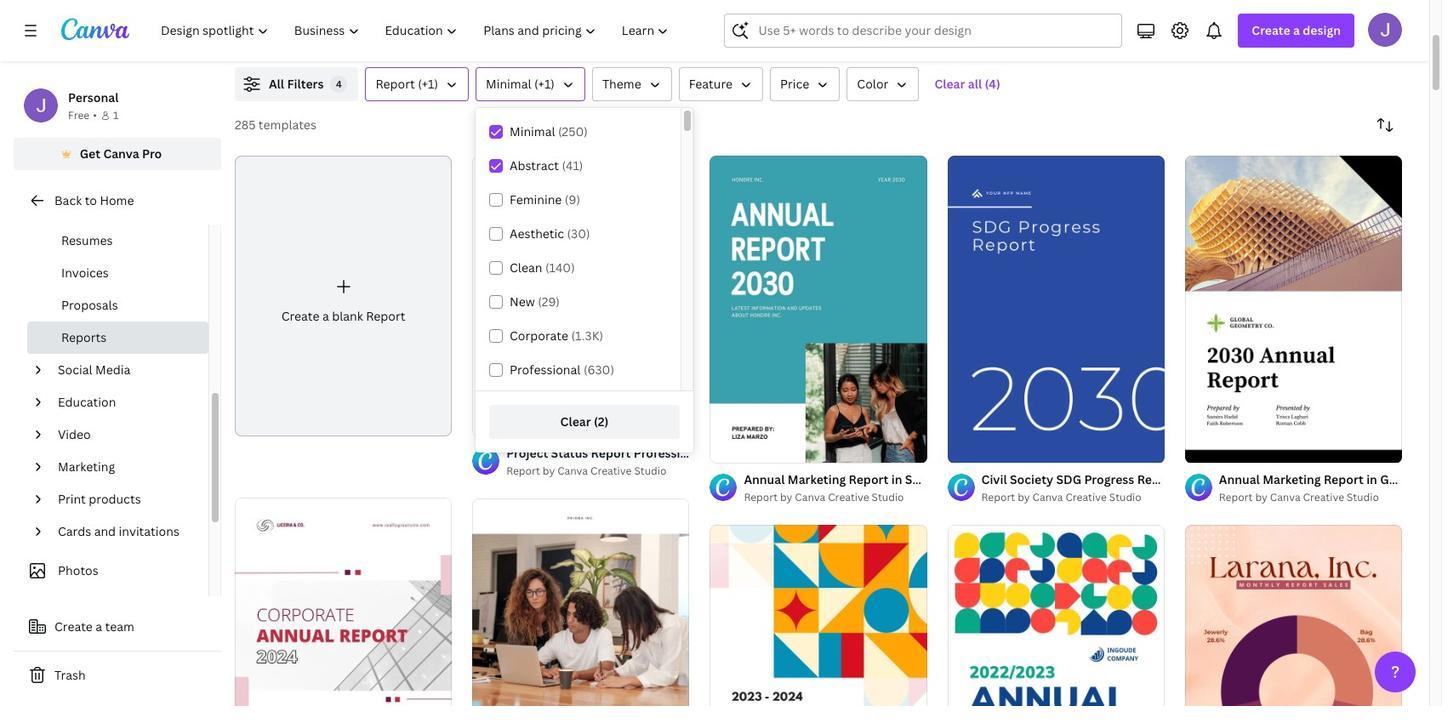 Task type: describe. For each thing, give the bounding box(es) containing it.
2 horizontal spatial 1
[[1197, 443, 1202, 455]]

free
[[68, 108, 90, 123]]

(41)
[[562, 157, 583, 174]]

invitations
[[119, 523, 179, 540]]

color button
[[847, 67, 919, 101]]

to
[[85, 192, 97, 209]]

cards and invitations link
[[51, 516, 198, 548]]

creative inside annual marketing report in sky blue white clean style report by canva creative studio
[[828, 490, 869, 505]]

marketing report in white beige clean style image
[[472, 499, 690, 706]]

create a design
[[1252, 22, 1341, 38]]

top level navigation element
[[150, 14, 684, 48]]

abstract
[[510, 157, 559, 174]]

style
[[1030, 471, 1060, 488]]

in for sky
[[892, 471, 903, 488]]

clear all (4) button
[[926, 67, 1009, 101]]

0 horizontal spatial 1
[[113, 108, 119, 123]]

report by canva creative studio link for annual marketing report in green black simple style image
[[1219, 489, 1402, 506]]

report (+1) button
[[365, 67, 469, 101]]

report inside button
[[376, 76, 415, 92]]

studio inside annual marketing report in sky blue white clean style report by canva creative studio
[[872, 490, 904, 505]]

minimal (+1)
[[486, 76, 555, 92]]

minimal (250)
[[510, 123, 588, 140]]

(630)
[[584, 362, 614, 378]]

create a blank report
[[281, 308, 406, 324]]

marketing for annual marketing report in green blac
[[1263, 471, 1321, 488]]

free •
[[68, 108, 97, 123]]

1 report templates image from the left
[[1039, 0, 1402, 47]]

annual marketing report in sky blue white clean style link
[[744, 471, 1060, 489]]

red and cream abstract fashion report chart image
[[1185, 525, 1402, 706]]

and
[[94, 523, 116, 540]]

(+1) for minimal (+1)
[[534, 76, 555, 92]]

color
[[857, 76, 889, 92]]

back
[[54, 192, 82, 209]]

(30)
[[567, 226, 590, 242]]

create a blank report element
[[235, 156, 452, 437]]

clear all (4)
[[935, 76, 1001, 92]]

4 filter options selected element
[[331, 76, 348, 93]]

studio inside annual marketing report in green blac report by canva creative studio
[[1347, 490, 1379, 505]]

trash link
[[14, 659, 221, 693]]

Search search field
[[759, 14, 1112, 47]]

1 10 from the left
[[741, 443, 752, 455]]

annual marketing report in green black simple style image
[[1185, 156, 1402, 463]]

social
[[58, 362, 92, 378]]

minimal for minimal (250)
[[510, 123, 555, 140]]

1 horizontal spatial 1
[[722, 443, 727, 455]]

invoices link
[[27, 257, 209, 289]]

new
[[510, 294, 535, 310]]

(29)
[[538, 294, 560, 310]]

back to home link
[[14, 184, 221, 218]]

annual for annual marketing report in green blac
[[1219, 471, 1260, 488]]

video link
[[51, 419, 198, 451]]

create a team button
[[14, 610, 221, 644]]

civil society sdg progress report in blue white simple and minimal style image
[[948, 156, 1165, 463]]

1 vertical spatial report by canva creative studio
[[982, 490, 1142, 505]]

price
[[780, 76, 810, 92]]

clean inside annual marketing report in sky blue white clean style report by canva creative studio
[[994, 471, 1027, 488]]

a for design
[[1294, 22, 1300, 38]]

back to home
[[54, 192, 134, 209]]

blue
[[929, 471, 955, 488]]

annual marketing report in sky blue white clean style image
[[710, 156, 927, 463]]

(4)
[[985, 76, 1001, 92]]

feminine (9)
[[510, 191, 580, 208]]

aesthetic
[[510, 226, 564, 242]]

annual marketing report in green blac link
[[1219, 471, 1442, 489]]

clear for clear (2)
[[560, 414, 591, 430]]

media
[[95, 362, 130, 378]]

all
[[968, 76, 982, 92]]

print
[[58, 491, 86, 507]]

285
[[235, 117, 256, 133]]

get
[[80, 146, 100, 162]]

canva inside button
[[103, 146, 139, 162]]

proposals
[[61, 297, 118, 313]]

annual marketing report in green blac report by canva creative studio
[[1219, 471, 1442, 505]]

all filters
[[269, 76, 324, 92]]

templates
[[259, 117, 316, 133]]

design
[[1303, 22, 1341, 38]]

in for green
[[1367, 471, 1378, 488]]

personal
[[68, 89, 119, 106]]

aesthetic (30)
[[510, 226, 590, 242]]

professional
[[510, 362, 581, 378]]

theme
[[602, 76, 641, 92]]

a for blank
[[322, 308, 329, 324]]

abstract (41)
[[510, 157, 583, 174]]

create for create a blank report
[[281, 308, 320, 324]]

clean (140)
[[510, 260, 575, 276]]

new (29)
[[510, 294, 560, 310]]

feminine
[[510, 191, 562, 208]]

blank
[[332, 308, 363, 324]]

blac
[[1418, 471, 1442, 488]]

(1.3k)
[[571, 328, 603, 344]]

theme button
[[592, 67, 672, 101]]

report by canva creative studio link for annual marketing report in sky blue white clean style image
[[744, 489, 927, 506]]



Task type: vqa. For each thing, say whether or not it's contained in the screenshot.
"shop"
no



Task type: locate. For each thing, give the bounding box(es) containing it.
print products
[[58, 491, 141, 507]]

resumes link
[[27, 225, 209, 257]]

a inside button
[[96, 619, 102, 635]]

0 vertical spatial create
[[1252, 22, 1291, 38]]

reports
[[61, 329, 107, 346]]

minimal up "minimal (250)"
[[486, 76, 532, 92]]

invoices
[[61, 265, 109, 281]]

0 vertical spatial minimal
[[486, 76, 532, 92]]

a left team
[[96, 619, 102, 635]]

corporate
[[510, 328, 568, 344]]

1 of 10 link for annual marketing report in sky blue white clean style
[[710, 156, 927, 463]]

(+1) for report (+1)
[[418, 76, 438, 92]]

0 vertical spatial clear
[[935, 76, 965, 92]]

report by canva creative studio down style
[[982, 490, 1142, 505]]

professional (630)
[[510, 362, 614, 378]]

marketing inside annual marketing report in sky blue white clean style report by canva creative studio
[[788, 471, 846, 488]]

create left design
[[1252, 22, 1291, 38]]

clean left (140)
[[510, 260, 542, 276]]

create left blank
[[281, 308, 320, 324]]

report by canva creative studio link
[[507, 463, 690, 480], [744, 489, 927, 506], [982, 489, 1165, 506], [1219, 489, 1402, 506]]

minimal up abstract
[[510, 123, 555, 140]]

2 vertical spatial create
[[54, 619, 93, 635]]

marketing inside annual marketing report in green blac report by canva creative studio
[[1263, 471, 1321, 488]]

create inside dropdown button
[[1252, 22, 1291, 38]]

285 templates
[[235, 117, 316, 133]]

minimal for minimal (+1)
[[486, 76, 532, 92]]

1 horizontal spatial 1 of 10 link
[[1185, 156, 1402, 463]]

None search field
[[725, 14, 1123, 48]]

proposals link
[[27, 289, 209, 322]]

in
[[892, 471, 903, 488], [1367, 471, 1378, 488]]

report templates image
[[1039, 0, 1402, 47], [1146, 0, 1296, 16]]

•
[[93, 108, 97, 123]]

project status report professional doc in dark blue light blue playful abstract style image
[[472, 156, 690, 437]]

1 of 10 link
[[710, 156, 927, 463], [1185, 156, 1402, 463]]

studio
[[634, 464, 667, 478], [872, 490, 904, 505], [1110, 490, 1142, 505], [1347, 490, 1379, 505]]

0 horizontal spatial a
[[96, 619, 102, 635]]

0 horizontal spatial 1 of 10 link
[[710, 156, 927, 463]]

colorful modern annual report cover image
[[948, 525, 1165, 706]]

1 horizontal spatial create
[[281, 308, 320, 324]]

1 horizontal spatial (+1)
[[534, 76, 555, 92]]

0 horizontal spatial of
[[729, 443, 739, 455]]

1 vertical spatial clear
[[560, 414, 591, 430]]

home
[[100, 192, 134, 209]]

2 of from the left
[[1204, 443, 1214, 455]]

1 1 of 10 from the left
[[722, 443, 752, 455]]

social media link
[[51, 354, 198, 386]]

(2)
[[594, 414, 609, 430]]

1 horizontal spatial clear
[[935, 76, 965, 92]]

pro
[[142, 146, 162, 162]]

2 vertical spatial a
[[96, 619, 102, 635]]

2 report templates image from the left
[[1146, 0, 1296, 16]]

by
[[543, 464, 555, 478], [780, 490, 793, 505], [1018, 490, 1030, 505], [1256, 490, 1268, 505]]

0 horizontal spatial annual
[[744, 471, 785, 488]]

cards
[[58, 523, 91, 540]]

clean
[[510, 260, 542, 276], [994, 471, 1027, 488]]

1 vertical spatial a
[[322, 308, 329, 324]]

products
[[89, 491, 141, 507]]

clear left all
[[935, 76, 965, 92]]

1 horizontal spatial report by canva creative studio
[[982, 490, 1142, 505]]

of
[[729, 443, 739, 455], [1204, 443, 1214, 455]]

resumes
[[61, 232, 113, 248]]

all
[[269, 76, 284, 92]]

1 annual from the left
[[744, 471, 785, 488]]

1 of 10 link for annual marketing report in green blac
[[1185, 156, 1402, 463]]

4
[[336, 77, 342, 90]]

1 horizontal spatial 1 of 10
[[1197, 443, 1227, 455]]

feature
[[689, 76, 733, 92]]

cards and invitations
[[58, 523, 179, 540]]

(9)
[[565, 191, 580, 208]]

create a blank report link
[[235, 156, 452, 437]]

2 horizontal spatial a
[[1294, 22, 1300, 38]]

in inside annual marketing report in sky blue white clean style report by canva creative studio
[[892, 471, 903, 488]]

white
[[958, 471, 992, 488]]

in inside annual marketing report in green blac report by canva creative studio
[[1367, 471, 1378, 488]]

annual inside annual marketing report in green blac report by canva creative studio
[[1219, 471, 1260, 488]]

marketing inside marketing link
[[58, 459, 115, 475]]

0 vertical spatial a
[[1294, 22, 1300, 38]]

social media
[[58, 362, 130, 378]]

create a team
[[54, 619, 134, 635]]

minimal inside button
[[486, 76, 532, 92]]

feature button
[[679, 67, 763, 101]]

1 horizontal spatial a
[[322, 308, 329, 324]]

clean left style
[[994, 471, 1027, 488]]

canva inside annual marketing report in sky blue white clean style report by canva creative studio
[[795, 490, 826, 505]]

2 (+1) from the left
[[534, 76, 555, 92]]

corporate (1.3k)
[[510, 328, 603, 344]]

video
[[58, 426, 91, 443]]

1 horizontal spatial 10
[[1216, 443, 1227, 455]]

2 horizontal spatial create
[[1252, 22, 1291, 38]]

annual
[[744, 471, 785, 488], [1219, 471, 1260, 488]]

jacob simon image
[[1368, 13, 1402, 47]]

0 horizontal spatial marketing
[[58, 459, 115, 475]]

marketing for annual marketing report in sky blue white clean style
[[788, 471, 846, 488]]

1 vertical spatial create
[[281, 308, 320, 324]]

0 horizontal spatial clear
[[560, 414, 591, 430]]

Sort by button
[[1368, 108, 1402, 142]]

2 1 of 10 link from the left
[[1185, 156, 1402, 463]]

price button
[[770, 67, 840, 101]]

1 vertical spatial clean
[[994, 471, 1027, 488]]

get canva pro
[[80, 146, 162, 162]]

by inside annual marketing report in green blac report by canva creative studio
[[1256, 490, 1268, 505]]

0 horizontal spatial report by canva creative studio
[[507, 464, 667, 478]]

clear left '(2)'
[[560, 414, 591, 430]]

green
[[1381, 471, 1416, 488]]

2 10 from the left
[[1216, 443, 1227, 455]]

clear for clear all (4)
[[935, 76, 965, 92]]

(+1)
[[418, 76, 438, 92], [534, 76, 555, 92]]

report by canva creative studio down clear (2) button
[[507, 464, 667, 478]]

a left blank
[[322, 308, 329, 324]]

canva inside annual marketing report in green blac report by canva creative studio
[[1270, 490, 1301, 505]]

(140)
[[545, 260, 575, 276]]

1 (+1) from the left
[[418, 76, 438, 92]]

annual marketing report in sky blue white clean style report by canva creative studio
[[744, 471, 1060, 505]]

create for create a team
[[54, 619, 93, 635]]

minimal (+1) button
[[476, 67, 585, 101]]

(250)
[[558, 123, 588, 140]]

2 in from the left
[[1367, 471, 1378, 488]]

1 horizontal spatial clean
[[994, 471, 1027, 488]]

1 horizontal spatial in
[[1367, 471, 1378, 488]]

creative inside annual marketing report in green blac report by canva creative studio
[[1303, 490, 1345, 505]]

annual for annual marketing report in sky blue white clean style
[[744, 471, 785, 488]]

0 vertical spatial report by canva creative studio
[[507, 464, 667, 478]]

red and orange colorful geometric annual report image
[[710, 525, 927, 706]]

print products link
[[51, 483, 198, 516]]

clear (2) button
[[489, 405, 680, 439]]

report by canva creative studio link for civil society sdg progress report in blue white simple and minimal style image
[[982, 489, 1165, 506]]

0 horizontal spatial 1 of 10
[[722, 443, 752, 455]]

1 vertical spatial minimal
[[510, 123, 555, 140]]

1 horizontal spatial of
[[1204, 443, 1214, 455]]

annual inside annual marketing report in sky blue white clean style report by canva creative studio
[[744, 471, 785, 488]]

filters
[[287, 76, 324, 92]]

a inside dropdown button
[[1294, 22, 1300, 38]]

by inside annual marketing report in sky blue white clean style report by canva creative studio
[[780, 490, 793, 505]]

(+1) up "minimal (250)"
[[534, 76, 555, 92]]

0 vertical spatial clean
[[510, 260, 542, 276]]

create inside button
[[54, 619, 93, 635]]

in left green
[[1367, 471, 1378, 488]]

1 1 of 10 link from the left
[[710, 156, 927, 463]]

2 horizontal spatial marketing
[[1263, 471, 1321, 488]]

create left team
[[54, 619, 93, 635]]

0 horizontal spatial (+1)
[[418, 76, 438, 92]]

create for create a design
[[1252, 22, 1291, 38]]

minimal
[[486, 76, 532, 92], [510, 123, 555, 140]]

education link
[[51, 386, 198, 419]]

report (+1)
[[376, 76, 438, 92]]

clear
[[935, 76, 965, 92], [560, 414, 591, 430]]

(+1) down top level navigation element
[[418, 76, 438, 92]]

1 of 10
[[722, 443, 752, 455], [1197, 443, 1227, 455]]

create a design button
[[1239, 14, 1355, 48]]

report
[[376, 76, 415, 92], [366, 308, 406, 324], [507, 464, 540, 478], [849, 471, 889, 488], [1324, 471, 1364, 488], [744, 490, 778, 505], [982, 490, 1016, 505], [1219, 490, 1253, 505]]

0 horizontal spatial create
[[54, 619, 93, 635]]

0 horizontal spatial in
[[892, 471, 903, 488]]

create
[[1252, 22, 1291, 38], [281, 308, 320, 324], [54, 619, 93, 635]]

photos link
[[24, 555, 198, 587]]

get canva pro button
[[14, 138, 221, 170]]

1 horizontal spatial marketing
[[788, 471, 846, 488]]

0 horizontal spatial clean
[[510, 260, 542, 276]]

2 1 of 10 from the left
[[1197, 443, 1227, 455]]

2 annual from the left
[[1219, 471, 1260, 488]]

1 horizontal spatial annual
[[1219, 471, 1260, 488]]

canva
[[103, 146, 139, 162], [558, 464, 588, 478], [795, 490, 826, 505], [1033, 490, 1063, 505], [1270, 490, 1301, 505]]

trash
[[54, 667, 86, 683]]

creative
[[591, 464, 632, 478], [828, 490, 869, 505], [1066, 490, 1107, 505], [1303, 490, 1345, 505]]

education
[[58, 394, 116, 410]]

1 in from the left
[[892, 471, 903, 488]]

marketing
[[58, 459, 115, 475], [788, 471, 846, 488], [1263, 471, 1321, 488]]

in left sky
[[892, 471, 903, 488]]

1 of from the left
[[729, 443, 739, 455]]

team
[[105, 619, 134, 635]]

a for team
[[96, 619, 102, 635]]

red and white simple corporate annual report image
[[235, 498, 452, 706]]

sky
[[905, 471, 926, 488]]

0 horizontal spatial 10
[[741, 443, 752, 455]]

a left design
[[1294, 22, 1300, 38]]



